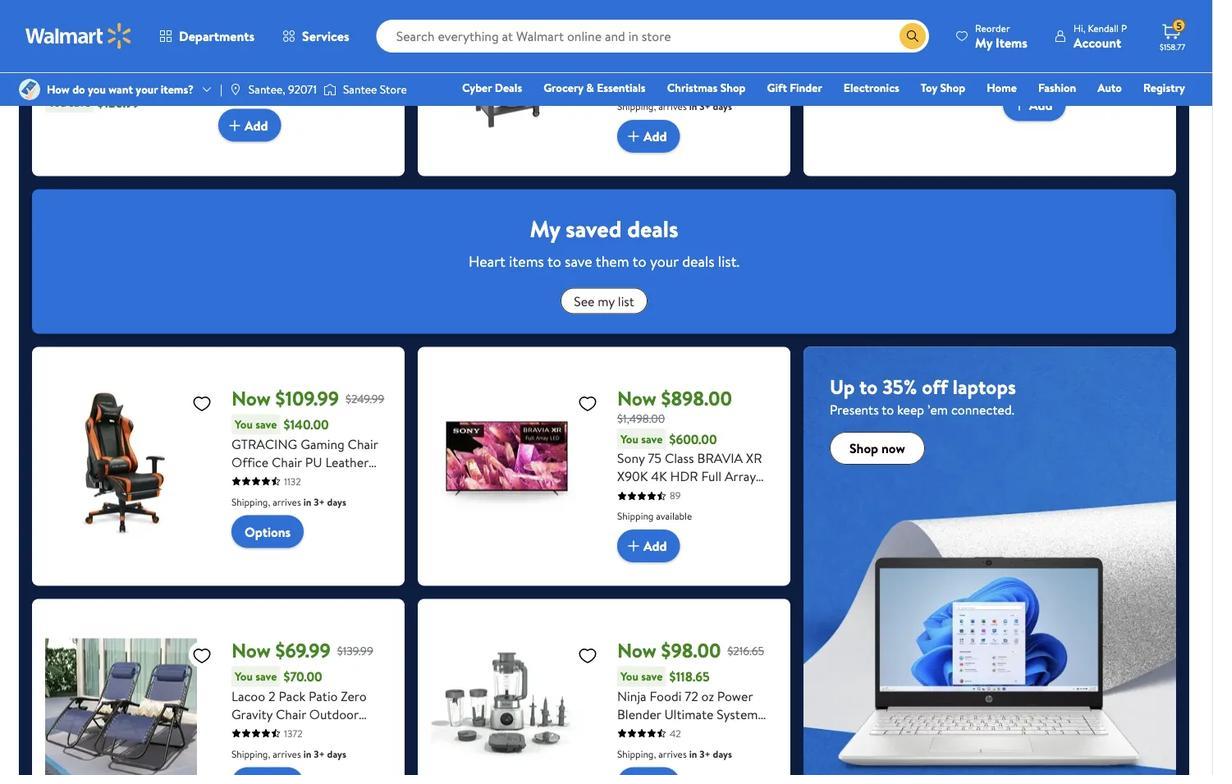 Task type: vqa. For each thing, say whether or not it's contained in the screenshot.
&
yes



Task type: describe. For each thing, give the bounding box(es) containing it.
14"
[[1068, 25, 1085, 43]]

1200
[[617, 723, 645, 741]]

search icon image
[[907, 30, 920, 43]]

items
[[509, 251, 544, 272]]

adjustable
[[270, 741, 329, 759]]

keep
[[898, 401, 925, 419]]

with inside now $898.00 $1,498.00 you save $600.00 sony 75 class bravia xr x90k 4k hdr full array led with smart google tv xr75x90k (new)
[[644, 485, 669, 503]]

gift
[[767, 80, 787, 96]]

shipping, arrives in 3+ days for now $69.99
[[232, 747, 346, 761]]

fashion link
[[1031, 79, 1084, 96]]

you save $140.00 gtracing gaming chair office chair pu leather with footrest&adjustable headrest, orange
[[232, 416, 378, 507]]

lounge
[[232, 723, 273, 741]]

pack
[[279, 687, 306, 705]]

array
[[725, 467, 756, 485]]

gift finder link
[[760, 79, 830, 96]]

now for $69.99
[[232, 637, 271, 664]]

class
[[665, 449, 694, 467]]

items
[[996, 33, 1028, 51]]

92071
[[288, 81, 317, 97]]

finder
[[790, 80, 823, 96]]

sony
[[617, 449, 645, 467]]

save inside now $898.00 $1,498.00 you save $600.00 sony 75 class bravia xr x90k 4k hdr full array led with smart google tv xr75x90k (new)
[[641, 431, 663, 447]]

registry
[[1144, 80, 1186, 96]]

now $69.99 group
[[45, 612, 392, 775]]

you inside now $439.00 $559.99 you save $120.99
[[48, 94, 66, 110]]

365
[[1138, 61, 1159, 79]]

add button down the santee,
[[218, 109, 281, 142]]

laptop,
[[1088, 25, 1130, 43]]

shipping, down celeron,
[[1003, 68, 1042, 82]]

Walmart Site-Wide search field
[[377, 20, 930, 53]]

$249.99
[[346, 391, 384, 407]]

days down footrest&adjustable
[[327, 495, 346, 509]]

 image for santee, 92071
[[229, 83, 242, 96]]

shipping, down the pedestal
[[617, 99, 656, 113]]

(s
[[1040, 61, 1051, 79]]

in inside 'pickup today delivery today shipping, arrives in 2 days'
[[290, 88, 298, 102]]

you for $118.65
[[621, 668, 639, 684]]

see my list
[[574, 292, 635, 310]]

save inside 'you save $63.00 blackstone pro series 2 burner 22" propane pedestal griddle with hood'
[[641, 21, 663, 37]]

shipping, up options
[[232, 495, 270, 509]]

pickup
[[218, 60, 247, 74]]

full
[[702, 467, 722, 485]]

santee, 92071
[[249, 81, 317, 97]]

add to cart image for in 3+ days
[[1010, 95, 1030, 115]]

chair right gaming
[[348, 435, 378, 453]]

&
[[587, 80, 594, 96]]

days inside now $69.99 group
[[327, 747, 346, 761]]

89
[[670, 489, 681, 503]]

now for $109.99
[[232, 385, 271, 412]]

mode),
[[1055, 61, 1094, 79]]

ss400
[[702, 723, 740, 741]]

237
[[271, 40, 286, 54]]

in inside now $69.99 group
[[304, 747, 311, 761]]

zero
[[341, 687, 367, 705]]

arrives inside now $69.99 group
[[273, 747, 301, 761]]

smart
[[672, 485, 706, 503]]

xr
[[746, 449, 763, 467]]

shipping, arrives in 3+ days for now $109.99
[[232, 495, 346, 509]]

save inside now $439.00 $559.99 you save $120.99
[[69, 94, 91, 110]]

grocery
[[544, 80, 584, 96]]

do
[[72, 81, 85, 97]]

42
[[670, 726, 681, 740]]

pu
[[305, 453, 322, 471]]

to right them
[[633, 251, 647, 272]]

shop for christmas shop
[[721, 80, 746, 96]]

patio
[[309, 687, 338, 705]]

shipping, arrives in 3+ days for now $98.00
[[617, 747, 732, 761]]

chair up seating
[[276, 723, 307, 741]]

auto link
[[1091, 79, 1130, 96]]

days inside 'pickup today delivery today shipping, arrives in 2 days'
[[308, 88, 327, 102]]

to right items
[[548, 251, 561, 272]]

see my list button
[[561, 288, 648, 314]]

1 horizontal spatial $70.00
[[1055, 6, 1094, 24]]

santee store
[[343, 81, 407, 97]]

3+ left auto
[[1086, 68, 1097, 82]]

celeron,
[[1003, 43, 1052, 61]]

you for $70.00
[[235, 668, 253, 684]]

store
[[380, 81, 407, 97]]

w,
[[648, 723, 662, 741]]

foodi
[[650, 687, 682, 705]]

$600.00
[[670, 430, 717, 448]]

hi,
[[1074, 21, 1086, 35]]

oz
[[702, 687, 714, 705]]

'em
[[928, 401, 948, 419]]

hp stream 14" laptop, intel celeron, 4gb, 64gb, silver, win 11 (s mode), office 365 1yr, 14-cf2723wm
[[1003, 25, 1161, 97]]

headrest,
[[232, 489, 287, 507]]

deals
[[495, 80, 522, 96]]

days down christmas shop
[[713, 99, 732, 113]]

add to favorites list, gtracing gaming chair office chair pu leather with footrest&adjustable headrest, orange image
[[192, 393, 212, 414]]

save inside the you save $70.00 lacoo 2 pack patio zero gravity chair outdoor lounge chair textilene fabric adjustable recline chair seating capacit
[[256, 668, 277, 684]]

outdoor
[[309, 705, 359, 723]]

shop for toy shop
[[941, 80, 966, 96]]

walmart image
[[25, 23, 132, 49]]

grocery & essentials
[[544, 80, 646, 96]]

72
[[685, 687, 699, 705]]

my inside reorder my items
[[976, 33, 993, 51]]

2 inside the you save $70.00 lacoo 2 pack patio zero gravity chair outdoor lounge chair textilene fabric adjustable recline chair seating capacit
[[269, 687, 276, 705]]

to right up on the right of the page
[[860, 373, 878, 401]]

$439.00
[[45, 35, 150, 76]]

want
[[109, 81, 133, 97]]

in down 4gb,
[[1075, 68, 1083, 82]]

cyber
[[462, 80, 492, 96]]

3+ for now $109.99
[[314, 495, 325, 509]]

one debit link
[[1052, 102, 1123, 119]]

hp
[[1003, 25, 1021, 43]]

toy shop link
[[914, 79, 973, 96]]

off
[[922, 373, 948, 401]]

santee,
[[249, 81, 286, 97]]

add to favorites list, ninja foodi 72 oz power blender ultimate system 1200 w, silver, ss400 image
[[578, 645, 598, 666]]

you for $140.00
[[235, 416, 253, 432]]

silver, inside hp stream 14" laptop, intel celeron, 4gb, 64gb, silver, win 11 (s mode), office 365 1yr, 14-cf2723wm
[[1127, 43, 1161, 61]]

ninja
[[617, 687, 647, 705]]

hdr
[[670, 467, 699, 485]]

pedestal
[[617, 76, 666, 94]]

add for add to cart icon corresponding to delivery
[[245, 116, 268, 134]]

orange
[[290, 489, 333, 507]]

departments
[[179, 27, 255, 45]]

14-
[[1025, 79, 1042, 97]]

registry link
[[1136, 79, 1193, 96]]

4k
[[651, 467, 667, 485]]

save inside the you save $118.65 ninja foodi 72 oz power blender ultimate system 1200 w, silver, ss400
[[641, 668, 663, 684]]

in down the ultimate
[[689, 747, 697, 761]]

add button down shipping available
[[617, 530, 680, 563]]

save inside the my saved deals heart items to save them to your deals list.
[[565, 251, 593, 272]]

add for the middle add to cart icon
[[644, 127, 667, 145]]

now
[[882, 439, 906, 457]]

3+ for now $69.99
[[314, 747, 325, 761]]

$69.99
[[275, 637, 331, 664]]

series inside "xbox series x  diablo iv bundle"
[[250, 0, 284, 19]]

textilene
[[310, 723, 360, 741]]

xbox series x  diablo iv bundle
[[218, 0, 350, 37]]

my
[[598, 292, 615, 310]]

add for in 3+ days's add to cart icon
[[1030, 96, 1053, 114]]

add for add to cart image
[[644, 537, 667, 555]]

in down 'christmas'
[[689, 99, 697, 113]]

today right delivery
[[256, 74, 281, 88]]



Task type: locate. For each thing, give the bounding box(es) containing it.
 image for how do you want your items?
[[19, 79, 40, 100]]

you up gtracing
[[235, 416, 253, 432]]

1 vertical spatial 2
[[301, 88, 306, 102]]

recline
[[332, 741, 374, 759]]

0 horizontal spatial shop
[[721, 80, 746, 96]]

arrives
[[1045, 68, 1073, 82], [260, 88, 288, 102], [659, 99, 687, 113], [273, 495, 301, 509], [273, 747, 301, 761], [659, 747, 687, 761]]

now up gtracing
[[232, 385, 271, 412]]

reorder my items
[[976, 21, 1028, 51]]

with down gtracing
[[232, 471, 256, 489]]

shipping, down pickup
[[218, 88, 257, 102]]

options
[[245, 523, 291, 541]]

your right them
[[650, 251, 679, 272]]

add button
[[1003, 88, 1066, 121], [218, 109, 281, 142], [617, 120, 680, 153], [617, 530, 680, 563]]

0 horizontal spatial my
[[530, 213, 560, 245]]

3+ down christmas shop
[[700, 99, 711, 113]]

to
[[548, 251, 561, 272], [633, 251, 647, 272], [860, 373, 878, 401], [882, 401, 894, 419]]

0 horizontal spatial your
[[136, 81, 158, 97]]

$70.00 up 14" at the top right
[[1055, 6, 1094, 24]]

you for $63.00
[[621, 21, 639, 37]]

shipping
[[617, 509, 654, 523]]

save up lacoo
[[256, 668, 277, 684]]

now $98.00 $216.65
[[617, 637, 765, 664]]

days down textilene on the left of the page
[[327, 747, 346, 761]]

0 horizontal spatial deals
[[627, 213, 679, 245]]

0 horizontal spatial 2
[[269, 687, 276, 705]]

fabric
[[232, 741, 266, 759]]

now inside group
[[232, 637, 271, 664]]

now for $98.00
[[617, 637, 657, 664]]

1 horizontal spatial series
[[706, 39, 740, 58]]

add to favorites list, sony 75 class bravia xr x90k 4k hdr full array led with smart google tv xr75x90k (new) image
[[578, 393, 598, 414]]

google
[[709, 485, 751, 503]]

now for $439.00
[[45, 0, 104, 39]]

stream
[[1024, 25, 1065, 43]]

$70.00 up pack
[[284, 668, 322, 686]]

1yr,
[[1003, 79, 1022, 97]]

1 horizontal spatial 2
[[301, 88, 306, 102]]

add
[[1030, 96, 1053, 114], [245, 116, 268, 134], [644, 127, 667, 145], [644, 537, 667, 555]]

days down 'ss400'
[[713, 747, 732, 761]]

(new)
[[681, 503, 716, 521]]

2 inside 'you save $63.00 blackstone pro series 2 burner 22" propane pedestal griddle with hood'
[[743, 39, 750, 58]]

shop left now
[[850, 439, 879, 457]]

shipping, arrives in 3+ days inside now $69.99 group
[[232, 747, 346, 761]]

leather
[[326, 453, 369, 471]]

 image right "|"
[[229, 83, 242, 96]]

shop inside "link"
[[941, 80, 966, 96]]

0 horizontal spatial silver,
[[665, 723, 699, 741]]

you up sony
[[621, 431, 639, 447]]

add to cart image down essentials
[[624, 127, 644, 146]]

chair up 1372
[[276, 705, 306, 723]]

 image left how
[[19, 79, 40, 100]]

you up ninja
[[621, 668, 639, 684]]

1 vertical spatial silver,
[[665, 723, 699, 741]]

in down footrest&adjustable
[[304, 495, 311, 509]]

your right want
[[136, 81, 158, 97]]

gift finder
[[767, 80, 823, 96]]

to left keep
[[882, 401, 894, 419]]

2 horizontal spatial 2
[[743, 39, 750, 58]]

series inside 'you save $63.00 blackstone pro series 2 burner 22" propane pedestal griddle with hood'
[[706, 39, 740, 58]]

propane
[[681, 58, 728, 76]]

add down the santee,
[[245, 116, 268, 134]]

burner
[[617, 58, 656, 76]]

0 vertical spatial your
[[136, 81, 158, 97]]

64gb,
[[1087, 43, 1124, 61]]

shop right toy
[[941, 80, 966, 96]]

with left hood
[[714, 76, 738, 94]]

arrives inside 'pickup today delivery today shipping, arrives in 2 days'
[[260, 88, 288, 102]]

1 vertical spatial deals
[[682, 251, 715, 272]]

save down $559.99
[[69, 94, 91, 110]]

add down shipping available
[[644, 537, 667, 555]]

add to cart image down win
[[1010, 95, 1030, 115]]

1 horizontal spatial deals
[[682, 251, 715, 272]]

0 vertical spatial $70.00
[[1055, 6, 1094, 24]]

now inside now $439.00 $559.99 you save $120.99
[[45, 0, 104, 39]]

you save $118.65 ninja foodi 72 oz power blender ultimate system 1200 w, silver, ss400
[[617, 668, 758, 741]]

add button down the pedestal
[[617, 120, 680, 153]]

gaming
[[301, 435, 345, 453]]

3+ down 'ss400'
[[700, 747, 711, 761]]

$216.65
[[728, 643, 765, 659]]

 image
[[19, 79, 40, 100], [229, 83, 242, 96]]

debit
[[1087, 103, 1115, 119]]

my saved deals heart items to save them to your deals list.
[[469, 213, 740, 272]]

services button
[[269, 16, 363, 56]]

1 vertical spatial office
[[232, 453, 269, 471]]

now up $559.99
[[45, 0, 104, 39]]

hood
[[741, 76, 773, 94]]

silver, inside the you save $118.65 ninja foodi 72 oz power blender ultimate system 1200 w, silver, ss400
[[665, 723, 699, 741]]

|
[[220, 81, 222, 97]]

1 vertical spatial my
[[530, 213, 560, 245]]

them
[[596, 251, 630, 272]]

with left 89
[[644, 485, 669, 503]]

griddle
[[669, 76, 711, 94]]

see
[[574, 292, 595, 310]]

today up the santee,
[[249, 60, 273, 74]]

2 left pack
[[269, 687, 276, 705]]

shop down propane
[[721, 80, 746, 96]]

now up ninja
[[617, 637, 657, 664]]

christmas shop
[[667, 80, 746, 96]]

now right add to favorites list, sony 75 class bravia xr x90k 4k hdr full array led with smart google tv xr75x90k (new) icon
[[617, 385, 657, 412]]

you save $70.00 lacoo 2 pack patio zero gravity chair outdoor lounge chair textilene fabric adjustable recline chair seating capacit
[[232, 668, 374, 775]]

now up lacoo
[[232, 637, 271, 664]]

1 horizontal spatial  image
[[229, 83, 242, 96]]

add down the pedestal
[[644, 127, 667, 145]]

office inside you save $140.00 gtracing gaming chair office chair pu leather with footrest&adjustable headrest, orange
[[232, 453, 269, 471]]

silver, down p
[[1127, 43, 1161, 61]]

1132
[[284, 474, 301, 488]]

now for $898.00
[[617, 385, 657, 412]]

1 vertical spatial $70.00
[[284, 668, 322, 686]]

office up auto
[[1098, 61, 1135, 79]]

my left items
[[976, 33, 993, 51]]

options link
[[232, 515, 304, 548]]

shipping, inside 'pickup today delivery today shipping, arrives in 2 days'
[[218, 88, 257, 102]]

0 vertical spatial 2
[[743, 39, 750, 58]]

you save $63.00 blackstone pro series 2 burner 22" propane pedestal griddle with hood
[[617, 20, 773, 94]]

my
[[976, 33, 993, 51], [530, 213, 560, 245]]

add button down 11
[[1003, 88, 1066, 121]]

2 vertical spatial 2
[[269, 687, 276, 705]]

my up items
[[530, 213, 560, 245]]

1 horizontal spatial with
[[644, 485, 669, 503]]

series right pro
[[706, 39, 740, 58]]

add to cart image down delivery
[[225, 115, 245, 135]]

2
[[743, 39, 750, 58], [301, 88, 306, 102], [269, 687, 276, 705]]

$120.99
[[97, 93, 140, 111]]

tv
[[753, 485, 769, 503]]

toy
[[921, 80, 938, 96]]

chair up the 1132
[[272, 453, 302, 471]]

essentials
[[597, 80, 646, 96]]

save up foodi
[[641, 668, 663, 684]]

add left the one
[[1030, 96, 1053, 114]]

save up blackstone
[[641, 21, 663, 37]]

$139.99
[[337, 643, 373, 659]]

0 horizontal spatial with
[[232, 471, 256, 489]]

1 horizontal spatial my
[[976, 33, 993, 51]]

diablo
[[298, 0, 334, 19]]

shipping, arrives in 3+ days
[[1003, 68, 1118, 82], [617, 99, 732, 113], [232, 495, 346, 509], [232, 747, 346, 761], [617, 747, 732, 761]]

your inside the my saved deals heart items to save them to your deals list.
[[650, 251, 679, 272]]

now inside now $898.00 $1,498.00 you save $600.00 sony 75 class bravia xr x90k 4k hdr full array led with smart google tv xr75x90k (new)
[[617, 385, 657, 412]]

0 horizontal spatial  image
[[19, 79, 40, 100]]

0 vertical spatial deals
[[627, 213, 679, 245]]

shipping, inside now $69.99 group
[[232, 747, 270, 761]]

you up lacoo
[[235, 668, 253, 684]]

save left them
[[565, 251, 593, 272]]

0 vertical spatial silver,
[[1127, 43, 1161, 61]]

shop now
[[850, 439, 906, 457]]

days left santee
[[308, 88, 327, 102]]

available
[[656, 509, 692, 523]]

you inside the you save $70.00 lacoo 2 pack patio zero gravity chair outdoor lounge chair textilene fabric adjustable recline chair seating capacit
[[235, 668, 253, 684]]

you inside 'you save $63.00 blackstone pro series 2 burner 22" propane pedestal griddle with hood'
[[621, 21, 639, 37]]

3+ down footrest&adjustable
[[314, 495, 325, 509]]

seating
[[265, 759, 307, 775]]

1 vertical spatial series
[[706, 39, 740, 58]]

in down textilene on the left of the page
[[304, 747, 311, 761]]

deals up them
[[627, 213, 679, 245]]

2 horizontal spatial with
[[714, 76, 738, 94]]

save up 75
[[641, 431, 663, 447]]

xbox
[[218, 0, 246, 19]]

registry one debit
[[1060, 80, 1186, 119]]

deals
[[627, 213, 679, 245], [682, 251, 715, 272]]

add to cart image for delivery
[[225, 115, 245, 135]]

with inside 'you save $63.00 blackstone pro series 2 burner 22" propane pedestal griddle with hood'
[[714, 76, 738, 94]]

add to cart image
[[1010, 95, 1030, 115], [225, 115, 245, 135], [624, 127, 644, 146]]

laptops
[[953, 373, 1016, 401]]

0 horizontal spatial office
[[232, 453, 269, 471]]

gravity
[[232, 705, 273, 723]]

ultimate
[[665, 705, 714, 723]]

0 vertical spatial office
[[1098, 61, 1135, 79]]

you inside now $898.00 $1,498.00 you save $600.00 sony 75 class bravia xr x90k 4k hdr full array led with smart google tv xr75x90k (new)
[[621, 431, 639, 447]]

2 horizontal spatial shop
[[941, 80, 966, 96]]

silver, right w,
[[665, 723, 699, 741]]

silver,
[[1127, 43, 1161, 61], [665, 723, 699, 741]]

deals left list.
[[682, 251, 715, 272]]

xr75x90k
[[617, 503, 678, 521]]

saved
[[566, 213, 622, 245]]

2 horizontal spatial add to cart image
[[1010, 95, 1030, 115]]

0 horizontal spatial add to cart image
[[225, 115, 245, 135]]

one
[[1060, 103, 1084, 119]]

1 horizontal spatial silver,
[[1127, 43, 1161, 61]]

shipping, down the lounge
[[232, 747, 270, 761]]

 image
[[323, 81, 337, 98]]

add to cart image
[[624, 536, 644, 556]]

1372
[[284, 726, 303, 740]]

3+ inside now $69.99 group
[[314, 747, 325, 761]]

22"
[[659, 58, 678, 76]]

0 vertical spatial series
[[250, 0, 284, 19]]

save inside you save $140.00 gtracing gaming chair office chair pu leather with footrest&adjustable headrest, orange
[[256, 416, 277, 432]]

save
[[641, 21, 663, 37], [69, 94, 91, 110], [565, 251, 593, 272], [256, 416, 277, 432], [641, 431, 663, 447], [256, 668, 277, 684], [641, 668, 663, 684]]

with inside you save $140.00 gtracing gaming chair office chair pu leather with footrest&adjustable headrest, orange
[[232, 471, 256, 489]]

you up blackstone
[[621, 21, 639, 37]]

0 horizontal spatial series
[[250, 0, 284, 19]]

reorder
[[976, 21, 1010, 35]]

walmart+ link
[[1129, 102, 1193, 119]]

you inside the you save $118.65 ninja foodi 72 oz power blender ultimate system 1200 w, silver, ss400
[[621, 668, 639, 684]]

office up 'headrest,'
[[232, 453, 269, 471]]

you inside you save $140.00 gtracing gaming chair office chair pu leather with footrest&adjustable headrest, orange
[[235, 416, 253, 432]]

x
[[287, 0, 294, 19]]

chair down the lounge
[[232, 759, 262, 775]]

intel
[[1133, 25, 1159, 43]]

led
[[617, 485, 641, 503]]

in right the santee,
[[290, 88, 298, 102]]

grocery & essentials link
[[536, 79, 653, 96]]

1 horizontal spatial your
[[650, 251, 679, 272]]

shop inside "link"
[[721, 80, 746, 96]]

3+ down textilene on the left of the page
[[314, 747, 325, 761]]

3+ for now $98.00
[[700, 747, 711, 761]]

1 horizontal spatial shop
[[850, 439, 879, 457]]

add to favorites list, lacoo 2 pack patio zero gravity chair outdoor lounge chair textilene fabric adjustable recline chair seating capacity 2, blue image
[[192, 645, 212, 666]]

1 horizontal spatial add to cart image
[[624, 127, 644, 146]]

2 inside 'pickup today delivery today shipping, arrives in 2 days'
[[301, 88, 306, 102]]

2 right the santee,
[[301, 88, 306, 102]]

bundle
[[218, 19, 258, 37]]

you down $559.99
[[48, 94, 66, 110]]

days down 64gb,
[[1099, 68, 1118, 82]]

1 horizontal spatial office
[[1098, 61, 1135, 79]]

2 up hood
[[743, 39, 750, 58]]

series left the x
[[250, 0, 284, 19]]

1 vertical spatial your
[[650, 251, 679, 272]]

75
[[648, 449, 662, 467]]

now $69.99 $139.99
[[232, 637, 373, 664]]

save up gtracing
[[256, 416, 277, 432]]

days
[[1099, 68, 1118, 82], [308, 88, 327, 102], [713, 99, 732, 113], [327, 495, 346, 509], [327, 747, 346, 761], [713, 747, 732, 761]]

my inside the my saved deals heart items to save them to your deals list.
[[530, 213, 560, 245]]

$70.00 inside the you save $70.00 lacoo 2 pack patio zero gravity chair outdoor lounge chair textilene fabric adjustable recline chair seating capacit
[[284, 668, 322, 686]]

0 horizontal spatial $70.00
[[284, 668, 322, 686]]

5
[[1177, 19, 1182, 33]]

office inside hp stream 14" laptop, intel celeron, 4gb, 64gb, silver, win 11 (s mode), office 365 1yr, 14-cf2723wm
[[1098, 61, 1135, 79]]

0 vertical spatial my
[[976, 33, 993, 51]]

Search search field
[[377, 20, 930, 53]]

shop inside button
[[850, 439, 879, 457]]

now $109.99 $249.99
[[232, 385, 384, 412]]

4gb,
[[1055, 43, 1084, 61]]

shipping, down 1200
[[617, 747, 656, 761]]



